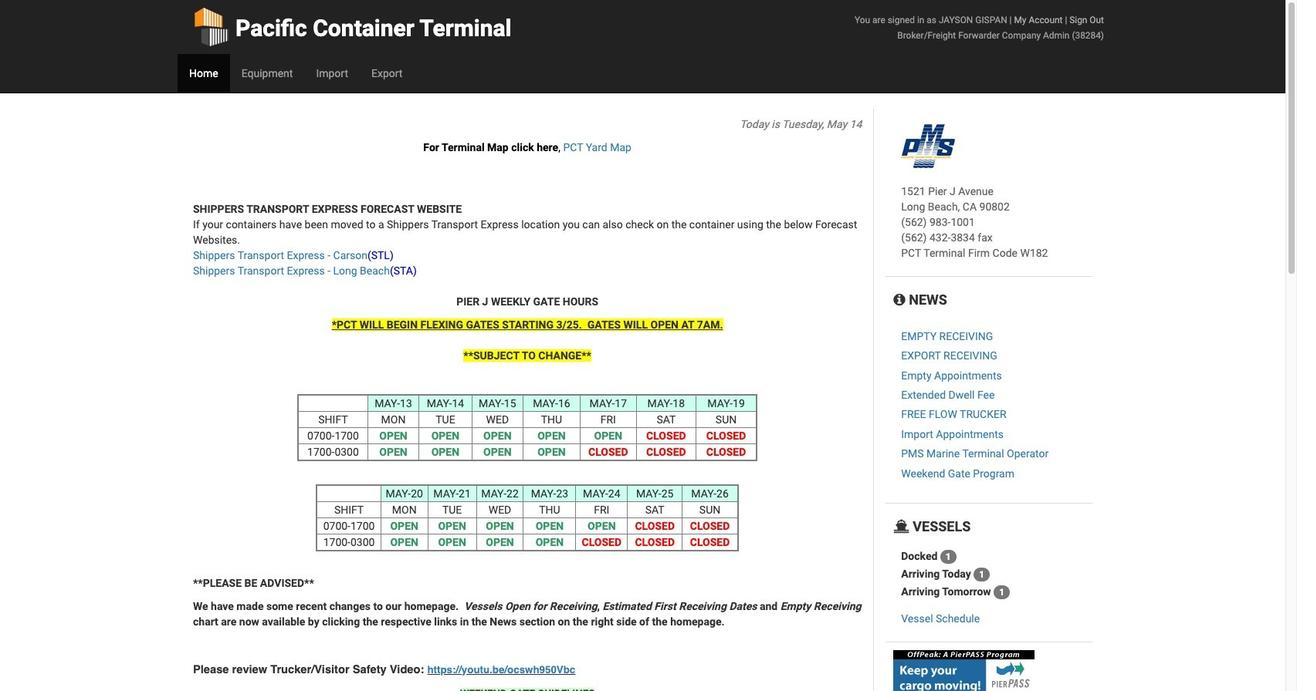 Task type: describe. For each thing, give the bounding box(es) containing it.
ship image
[[893, 520, 909, 534]]

info circle image
[[893, 293, 905, 307]]

pacific container terminal image
[[901, 124, 955, 168]]



Task type: locate. For each thing, give the bounding box(es) containing it.
pierpass image
[[893, 651, 1035, 692]]



Task type: vqa. For each thing, say whether or not it's contained in the screenshot.
bottommost Today
no



